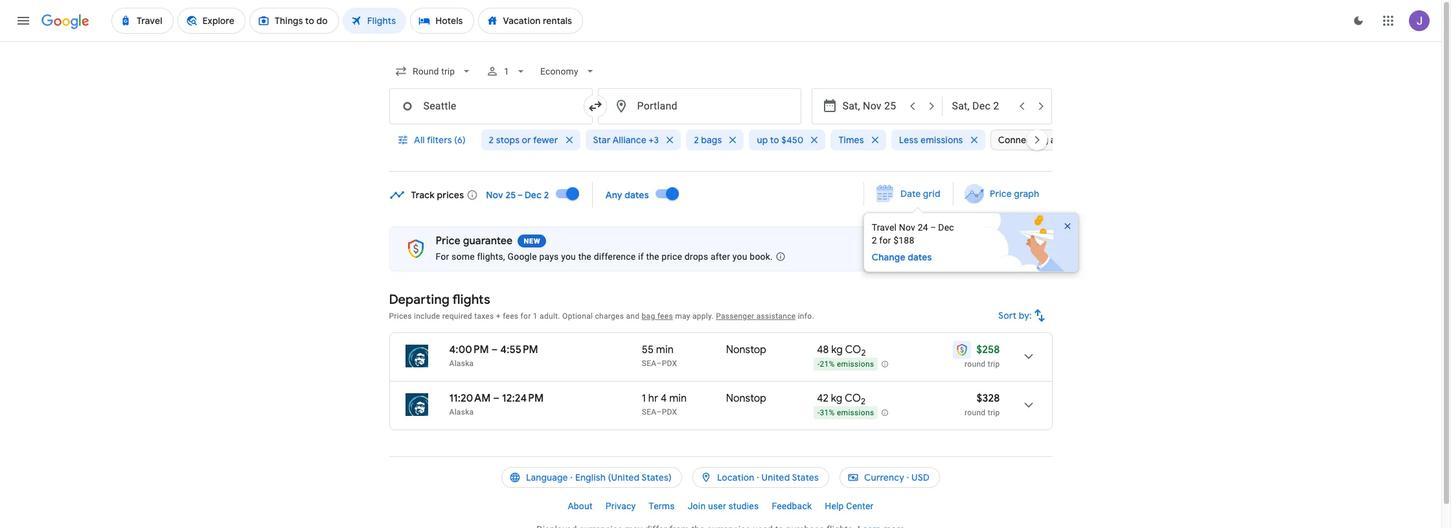 Task type: locate. For each thing, give the bounding box(es) containing it.
for $188 change dates
[[872, 235, 932, 263]]

trip
[[988, 360, 1000, 369], [988, 408, 1000, 417]]

2
[[489, 134, 494, 146], [694, 134, 699, 146], [544, 189, 549, 201], [872, 235, 877, 246], [861, 347, 866, 358], [861, 396, 866, 407]]

co inside 48 kg co 2
[[845, 343, 861, 356]]

0 vertical spatial min
[[656, 343, 674, 356]]

1 trip from the top
[[988, 360, 1000, 369]]

0 horizontal spatial 1
[[504, 66, 509, 76]]

Arrival time: 12:24 PM. text field
[[502, 392, 544, 405]]

nov inside nov 24 – dec 2
[[899, 222, 916, 233]]

2 fees from the left
[[658, 312, 673, 321]]

1 vertical spatial pdx
[[662, 408, 677, 417]]

2 left stops
[[489, 134, 494, 146]]

1 horizontal spatial dates
[[908, 251, 932, 263]]

flight details. leaves seattle-tacoma international airport at 4:00 pm on saturday, november 25 and arrives at portland international airport at 4:55 pm on saturday, november 25. image
[[1013, 341, 1044, 372]]

11:20 am – 12:24 pm alaska
[[449, 392, 544, 417]]

1 button
[[481, 56, 533, 87]]

dates right any
[[625, 189, 649, 201]]

leaves seattle-tacoma international airport at 4:00 pm on saturday, november 25 and arrives at portland international airport at 4:55 pm on saturday, november 25. element
[[449, 343, 538, 356]]

co
[[845, 343, 861, 356], [845, 392, 861, 405]]

passenger assistance button
[[716, 312, 796, 321]]

alaska inside 4:00 pm – 4:55 pm alaska
[[449, 359, 474, 368]]

1 horizontal spatial the
[[646, 251, 659, 262]]

None search field
[[389, 56, 1107, 172]]

1 - from the top
[[818, 360, 820, 369]]

up to $450
[[757, 134, 804, 146]]

1 pdx from the top
[[662, 359, 677, 368]]

nonstop for 55 min
[[726, 343, 767, 356]]

2 the from the left
[[646, 251, 659, 262]]

round
[[965, 360, 986, 369], [965, 408, 986, 417]]

0 vertical spatial round
[[965, 360, 986, 369]]

– down total duration 55 min. element
[[657, 359, 662, 368]]

48 kg co 2
[[817, 343, 866, 358]]

travel
[[872, 222, 899, 233]]

min
[[656, 343, 674, 356], [670, 392, 687, 405]]

0 vertical spatial -
[[818, 360, 820, 369]]

adult.
[[540, 312, 560, 321]]

less emissions button
[[892, 124, 985, 156]]

2 sea from the top
[[642, 408, 657, 417]]

for some flights, google pays you the difference if the price drops after you book.
[[436, 251, 773, 262]]

2 inside nov 24 – dec 2
[[872, 235, 877, 246]]

fees right bag
[[658, 312, 673, 321]]

connecting airports
[[998, 134, 1085, 146]]

1 vertical spatial price
[[436, 235, 461, 248]]

48
[[817, 343, 829, 356]]

(6)
[[454, 134, 466, 146]]

2 stops or fewer
[[489, 134, 558, 146]]

0 vertical spatial co
[[845, 343, 861, 356]]

price up for
[[436, 235, 461, 248]]

2 pdx from the top
[[662, 408, 677, 417]]

4
[[661, 392, 667, 405]]

nov
[[486, 189, 503, 201], [899, 222, 916, 233]]

0 vertical spatial 1
[[504, 66, 509, 76]]

round down $258
[[965, 360, 986, 369]]

co for 42
[[845, 392, 861, 405]]

for
[[880, 235, 891, 246], [521, 312, 531, 321]]

emissions
[[921, 134, 963, 146], [837, 360, 874, 369], [837, 408, 874, 417]]

0 vertical spatial for
[[880, 235, 891, 246]]

0 vertical spatial nonstop
[[726, 343, 767, 356]]

2 alaska from the top
[[449, 408, 474, 417]]

– right "11:20 am"
[[493, 392, 500, 405]]

- down 48
[[818, 360, 820, 369]]

optional
[[563, 312, 593, 321]]

total duration 55 min. element
[[642, 343, 726, 358]]

1 horizontal spatial for
[[880, 235, 891, 246]]

main menu image
[[16, 13, 31, 29]]

alaska inside 11:20 am – 12:24 pm alaska
[[449, 408, 474, 417]]

1 inside 1 hr 4 min sea – pdx
[[642, 392, 646, 405]]

kg inside 48 kg co 2
[[832, 343, 843, 356]]

find the best price region
[[389, 178, 1092, 272]]

kg right 42
[[831, 392, 843, 405]]

all filters (6)
[[414, 134, 466, 146]]

pdx inside 1 hr 4 min sea – pdx
[[662, 408, 677, 417]]

1 vertical spatial dates
[[908, 251, 932, 263]]

up to $450 button
[[749, 124, 826, 156]]

1 horizontal spatial you
[[733, 251, 748, 262]]

0 horizontal spatial the
[[578, 251, 592, 262]]

star alliance +3 button
[[585, 124, 681, 156]]

- for 42
[[818, 408, 820, 417]]

- down 42
[[818, 408, 820, 417]]

united
[[762, 472, 790, 483]]

0 horizontal spatial price
[[436, 235, 461, 248]]

nonstop flight. element
[[726, 343, 767, 358], [726, 392, 767, 407]]

feedback link
[[766, 496, 819, 516]]

1 vertical spatial emissions
[[837, 360, 874, 369]]

0 vertical spatial nov
[[486, 189, 503, 201]]

you
[[561, 251, 576, 262], [733, 251, 748, 262]]

usd
[[912, 472, 930, 483]]

2 down travel on the right of the page
[[872, 235, 877, 246]]

1 vertical spatial 1
[[533, 312, 538, 321]]

emissions down 42 kg co 2
[[837, 408, 874, 417]]

sea
[[642, 359, 657, 368], [642, 408, 657, 417]]

1 vertical spatial kg
[[831, 392, 843, 405]]

1 nonstop flight. element from the top
[[726, 343, 767, 358]]

0 horizontal spatial fees
[[503, 312, 519, 321]]

for down travel on the right of the page
[[880, 235, 891, 246]]

you right pays
[[561, 251, 576, 262]]

co inside 42 kg co 2
[[845, 392, 861, 405]]

states)
[[642, 472, 672, 483]]

1 vertical spatial round
[[965, 408, 986, 417]]

– left 4:55 pm text box
[[492, 343, 498, 356]]

– down 4
[[657, 408, 662, 417]]

55
[[642, 343, 654, 356]]

$328 round trip
[[965, 392, 1000, 417]]

2 bags button
[[686, 124, 744, 156]]

2 - from the top
[[818, 408, 820, 417]]

1 vertical spatial nonstop
[[726, 392, 767, 405]]

1 horizontal spatial 1
[[533, 312, 538, 321]]

the right if
[[646, 251, 659, 262]]

21%
[[820, 360, 835, 369]]

round trip
[[965, 360, 1000, 369]]

1 vertical spatial for
[[521, 312, 531, 321]]

after
[[711, 251, 730, 262]]

emissions right less
[[921, 134, 963, 146]]

english
[[575, 472, 606, 483]]

0 vertical spatial alaska
[[449, 359, 474, 368]]

1 vertical spatial nov
[[899, 222, 916, 233]]

Departure text field
[[843, 89, 902, 124]]

2 nonstop from the top
[[726, 392, 767, 405]]

kg right 48
[[832, 343, 843, 356]]

Departure time: 4:00 PM. text field
[[449, 343, 489, 356]]

dates down $188
[[908, 251, 932, 263]]

co up -21% emissions
[[845, 343, 861, 356]]

None field
[[389, 60, 478, 83], [535, 60, 602, 83], [389, 60, 478, 83], [535, 60, 602, 83]]

0 vertical spatial price
[[990, 188, 1012, 200]]

1 vertical spatial min
[[670, 392, 687, 405]]

bag fees button
[[642, 312, 673, 321]]

min inside 55 min sea – pdx
[[656, 343, 674, 356]]

terms link
[[642, 496, 681, 516]]

location
[[717, 472, 755, 483]]

2 inside popup button
[[489, 134, 494, 146]]

2 trip from the top
[[988, 408, 1000, 417]]

1 horizontal spatial nov
[[899, 222, 916, 233]]

drops
[[685, 251, 708, 262]]

24 – dec
[[918, 222, 954, 233]]

connecting airports button
[[991, 124, 1107, 156]]

0 horizontal spatial nov
[[486, 189, 503, 201]]

departing flights
[[389, 292, 490, 308]]

sea down hr in the left of the page
[[642, 408, 657, 417]]

help
[[825, 501, 844, 511]]

1
[[504, 66, 509, 76], [533, 312, 538, 321], [642, 392, 646, 405]]

0 vertical spatial pdx
[[662, 359, 677, 368]]

None text field
[[389, 88, 593, 124], [598, 88, 801, 124], [389, 88, 593, 124], [598, 88, 801, 124]]

1 vertical spatial trip
[[988, 408, 1000, 417]]

fees right +
[[503, 312, 519, 321]]

alaska down departure time: 4:00 pm. text box
[[449, 359, 474, 368]]

none search field containing all filters (6)
[[389, 56, 1107, 172]]

0 vertical spatial dates
[[625, 189, 649, 201]]

1 inside "1" popup button
[[504, 66, 509, 76]]

0 vertical spatial sea
[[642, 359, 657, 368]]

2 inside 42 kg co 2
[[861, 396, 866, 407]]

42 kg co 2
[[817, 392, 866, 407]]

price guarantee
[[436, 235, 513, 248]]

1 nonstop from the top
[[726, 343, 767, 356]]

+3
[[649, 134, 659, 146]]

1 vertical spatial -
[[818, 408, 820, 417]]

2 nonstop flight. element from the top
[[726, 392, 767, 407]]

1 sea from the top
[[642, 359, 657, 368]]

bags
[[701, 134, 722, 146]]

1 vertical spatial alaska
[[449, 408, 474, 417]]

by:
[[1019, 310, 1032, 321]]

1 vertical spatial sea
[[642, 408, 657, 417]]

the
[[578, 251, 592, 262], [646, 251, 659, 262]]

all
[[414, 134, 425, 146]]

about
[[568, 501, 593, 511]]

2 horizontal spatial 1
[[642, 392, 646, 405]]

2 up -31% emissions
[[861, 396, 866, 407]]

4:00 pm
[[449, 343, 489, 356]]

date
[[900, 188, 921, 200]]

11:20 am
[[449, 392, 491, 405]]

you right after
[[733, 251, 748, 262]]

up
[[757, 134, 768, 146]]

2 up -21% emissions
[[861, 347, 866, 358]]

trip down 258 us dollars text field
[[988, 360, 1000, 369]]

$450
[[782, 134, 804, 146]]

nov up $188
[[899, 222, 916, 233]]

studies
[[729, 501, 759, 511]]

price for price guarantee
[[436, 235, 461, 248]]

1 vertical spatial co
[[845, 392, 861, 405]]

round down $328
[[965, 408, 986, 417]]

bag
[[642, 312, 655, 321]]

star alliance +3
[[593, 134, 659, 146]]

1 horizontal spatial fees
[[658, 312, 673, 321]]

price inside price graph 'button'
[[990, 188, 1012, 200]]

1 you from the left
[[561, 251, 576, 262]]

2 vertical spatial 1
[[642, 392, 646, 405]]

min right the 55
[[656, 343, 674, 356]]

trip down $328
[[988, 408, 1000, 417]]

min right 4
[[670, 392, 687, 405]]

kg inside 42 kg co 2
[[831, 392, 843, 405]]

sort
[[998, 310, 1017, 321]]

pdx down total duration 55 min. element
[[662, 359, 677, 368]]

2 you from the left
[[733, 251, 748, 262]]

2 round from the top
[[965, 408, 986, 417]]

required
[[442, 312, 472, 321]]

Departure time: 11:20 AM. text field
[[449, 392, 491, 405]]

guarantee
[[463, 235, 513, 248]]

0 horizontal spatial you
[[561, 251, 576, 262]]

emissions for 48
[[837, 360, 874, 369]]

fees
[[503, 312, 519, 321], [658, 312, 673, 321]]

pdx down 4
[[662, 408, 677, 417]]

emissions down 48 kg co 2
[[837, 360, 874, 369]]

graph
[[1015, 188, 1040, 200]]

0 vertical spatial emissions
[[921, 134, 963, 146]]

2 vertical spatial emissions
[[837, 408, 874, 417]]

alaska down 11:20 am text box
[[449, 408, 474, 417]]

0 vertical spatial trip
[[988, 360, 1000, 369]]

12:24 pm
[[502, 392, 544, 405]]

0 vertical spatial kg
[[832, 343, 843, 356]]

price left graph
[[990, 188, 1012, 200]]

nov right "learn more about tracked prices" image at left
[[486, 189, 503, 201]]

1 horizontal spatial price
[[990, 188, 1012, 200]]

1 vertical spatial nonstop flight. element
[[726, 392, 767, 407]]

0 vertical spatial nonstop flight. element
[[726, 343, 767, 358]]

times
[[839, 134, 864, 146]]

co up -31% emissions
[[845, 392, 861, 405]]

1 alaska from the top
[[449, 359, 474, 368]]

sea down the 55
[[642, 359, 657, 368]]

for left adult.
[[521, 312, 531, 321]]

Arrival time: 4:55 PM. text field
[[500, 343, 538, 356]]

the left difference
[[578, 251, 592, 262]]

swap origin and destination. image
[[587, 98, 603, 114]]

0 horizontal spatial dates
[[625, 189, 649, 201]]

trip inside $328 round trip
[[988, 408, 1000, 417]]

258 US dollars text field
[[977, 343, 1000, 356]]

2 left bags
[[694, 134, 699, 146]]

kg
[[832, 343, 843, 356], [831, 392, 843, 405]]



Task type: vqa. For each thing, say whether or not it's contained in the screenshot.
on
no



Task type: describe. For each thing, give the bounding box(es) containing it.
feedback
[[772, 501, 812, 511]]

nonstop for 1 hr 4 min
[[726, 392, 767, 405]]

price graph button
[[957, 182, 1050, 205]]

taxes
[[474, 312, 494, 321]]

kg for 42
[[831, 392, 843, 405]]

$328
[[977, 392, 1000, 405]]

kg for 48
[[832, 343, 843, 356]]

- for 48
[[818, 360, 820, 369]]

0 horizontal spatial for
[[521, 312, 531, 321]]

new
[[524, 237, 541, 246]]

charges
[[595, 312, 624, 321]]

stops
[[496, 134, 520, 146]]

emissions for 42
[[837, 408, 874, 417]]

track prices
[[411, 189, 464, 201]]

join user studies
[[688, 501, 759, 511]]

fewer
[[533, 134, 558, 146]]

– inside 4:00 pm – 4:55 pm alaska
[[492, 343, 498, 356]]

emissions inside popup button
[[921, 134, 963, 146]]

prices include required taxes + fees for 1 adult. optional charges and bag fees may apply. passenger assistance
[[389, 312, 796, 321]]

flights,
[[477, 251, 505, 262]]

328 US dollars text field
[[977, 392, 1000, 405]]

42
[[817, 392, 829, 405]]

change appearance image
[[1343, 5, 1374, 36]]

min inside 1 hr 4 min sea – pdx
[[670, 392, 687, 405]]

– inside 55 min sea – pdx
[[657, 359, 662, 368]]

4:55 pm
[[500, 343, 538, 356]]

departing flights main content
[[389, 178, 1092, 441]]

close image
[[1062, 221, 1073, 231]]

2 right 25 – dec
[[544, 189, 549, 201]]

track
[[411, 189, 435, 201]]

sea inside 1 hr 4 min sea – pdx
[[642, 408, 657, 417]]

filters
[[427, 134, 452, 146]]

alliance
[[613, 134, 647, 146]]

about link
[[561, 496, 599, 516]]

privacy
[[606, 501, 636, 511]]

learn more about tracked prices image
[[467, 189, 478, 201]]

less
[[899, 134, 919, 146]]

leaves seattle-tacoma international airport at 11:20 am on saturday, november 25 and arrives at portland international airport at 12:24 pm on saturday, november 25. element
[[449, 392, 544, 405]]

apply.
[[693, 312, 714, 321]]

times button
[[831, 124, 886, 156]]

difference
[[594, 251, 636, 262]]

prices
[[389, 312, 412, 321]]

nov for 25 – dec
[[486, 189, 503, 201]]

google
[[508, 251, 537, 262]]

flights
[[452, 292, 490, 308]]

+
[[496, 312, 501, 321]]

grid
[[923, 188, 940, 200]]

prices
[[437, 189, 464, 201]]

31%
[[820, 408, 835, 417]]

privacy link
[[599, 496, 642, 516]]

New feature text field
[[518, 235, 547, 248]]

1 round from the top
[[965, 360, 986, 369]]

loading results progress bar
[[0, 41, 1442, 44]]

alaska for 11:20 am
[[449, 408, 474, 417]]

co for 48
[[845, 343, 861, 356]]

dates inside for $188 change dates
[[908, 251, 932, 263]]

-21% emissions
[[818, 360, 874, 369]]

total duration 1 hr 4 min. element
[[642, 392, 726, 407]]

airports
[[1051, 134, 1085, 146]]

change
[[872, 251, 906, 263]]

passenger
[[716, 312, 755, 321]]

assistance
[[757, 312, 796, 321]]

to
[[770, 134, 779, 146]]

united states
[[762, 472, 819, 483]]

all filters (6) button
[[389, 124, 476, 156]]

pays
[[539, 251, 559, 262]]

2 inside popup button
[[694, 134, 699, 146]]

pdx inside 55 min sea – pdx
[[662, 359, 677, 368]]

nov for 24 – dec
[[899, 222, 916, 233]]

-31% emissions
[[818, 408, 874, 417]]

next image
[[1022, 124, 1053, 156]]

2 stops or fewer button
[[481, 124, 580, 156]]

sea inside 55 min sea – pdx
[[642, 359, 657, 368]]

any
[[606, 189, 623, 201]]

center
[[847, 501, 874, 511]]

2 bags
[[694, 134, 722, 146]]

flight details. leaves seattle-tacoma international airport at 11:20 am on saturday, november 25 and arrives at portland international airport at 12:24 pm on saturday, november 25. image
[[1013, 389, 1044, 421]]

$258
[[977, 343, 1000, 356]]

25 – dec
[[506, 189, 542, 201]]

price for price graph
[[990, 188, 1012, 200]]

1 for 1
[[504, 66, 509, 76]]

– inside 1 hr 4 min sea – pdx
[[657, 408, 662, 417]]

round inside $328 round trip
[[965, 408, 986, 417]]

1 fees from the left
[[503, 312, 519, 321]]

may
[[675, 312, 691, 321]]

or
[[522, 134, 531, 146]]

departing
[[389, 292, 450, 308]]

nov 25 – dec 2
[[486, 189, 549, 201]]

join user studies link
[[681, 496, 766, 516]]

learn more about price guarantee image
[[765, 241, 796, 272]]

(united
[[608, 472, 640, 483]]

nonstop flight. element for 1 hr 4 min
[[726, 392, 767, 407]]

nonstop flight. element for 55 min
[[726, 343, 767, 358]]

change dates button
[[872, 251, 961, 264]]

– inside 11:20 am – 12:24 pm alaska
[[493, 392, 500, 405]]

2 inside 48 kg co 2
[[861, 347, 866, 358]]

alaska for 4:00 pm
[[449, 359, 474, 368]]

for inside for $188 change dates
[[880, 235, 891, 246]]

price graph
[[990, 188, 1040, 200]]

less emissions
[[899, 134, 963, 146]]

help center link
[[819, 496, 880, 516]]

Return text field
[[952, 89, 1012, 124]]

nov 24 – dec 2
[[872, 222, 954, 246]]

1 for 1 hr 4 min sea – pdx
[[642, 392, 646, 405]]

1 the from the left
[[578, 251, 592, 262]]

connecting
[[998, 134, 1049, 146]]

date grid button
[[867, 182, 951, 205]]

english (united states)
[[575, 472, 672, 483]]

date grid
[[900, 188, 940, 200]]

and
[[626, 312, 640, 321]]

language
[[526, 472, 568, 483]]



